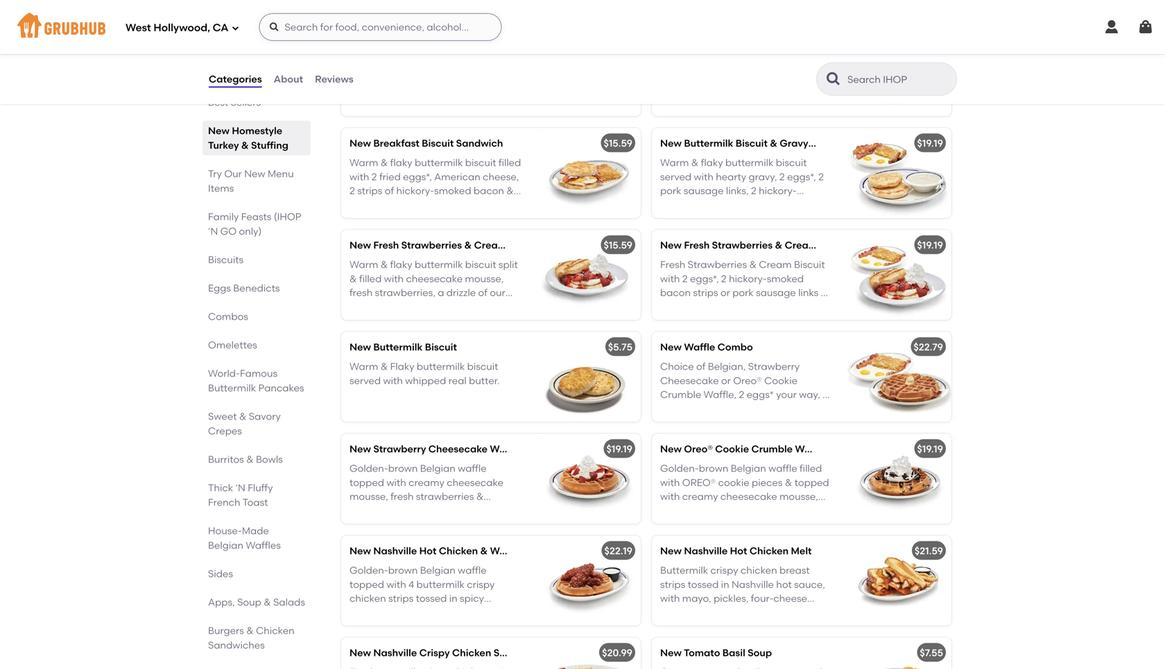 Task type: describe. For each thing, give the bounding box(es) containing it.
sausage inside warm & flaky buttermilk biscuit served with hearty gravy, 2 eggs*, 2 pork sausage links, 2 hickory- smoked bacon strips & hash browns. *gravy may contain pork.
[[684, 185, 724, 197]]

items
[[208, 182, 234, 194]]

new buttermilk biscuit & gravy combo
[[660, 137, 846, 149]]

house-
[[208, 525, 242, 537]]

waffle for crumble
[[768, 463, 797, 474]]

waffles inside the house-made belgian waffles
[[246, 540, 281, 551]]

choice
[[660, 361, 694, 372]]

toast
[[243, 497, 268, 508]]

crispy
[[467, 579, 495, 590]]

crepes
[[208, 425, 242, 437]]

belgian for &
[[731, 463, 766, 474]]

nashville for new nashville hot chicken & waffles
[[373, 545, 417, 557]]

1 vertical spatial oreo®
[[687, 505, 721, 517]]

hollywood,
[[153, 22, 210, 34]]

world-famous buttermilk pancakes tab
[[208, 366, 305, 395]]

world-
[[208, 368, 240, 379]]

hash inside choice of belgian, strawberry cheesecake or oreo® cookie crumble waffle, 2 eggs* your way, 2 bacon strips or pork sausage links & hash browns.
[[660, 417, 683, 429]]

new breakfast biscuit sandwich image
[[537, 128, 641, 218]]

apps,
[[208, 596, 235, 608]]

try our new menu items tab
[[208, 166, 305, 196]]

strawberry inside choice of belgian, strawberry cheesecake or oreo® cookie crumble waffle, 2 eggs* your way, 2 bacon strips or pork sausage links & hash browns.
[[748, 361, 800, 372]]

braised
[[409, 55, 444, 67]]

new fresh strawberries & cream biscuit combo image
[[847, 230, 951, 320]]

family
[[208, 211, 239, 223]]

syrup,
[[422, 301, 449, 313]]

try our new menu items
[[208, 168, 294, 194]]

& inside 'new homestyle turkey & stuffing'
[[241, 139, 249, 151]]

burritos
[[208, 454, 244, 465]]

turkey
[[208, 139, 239, 151]]

& inside choice of belgian, strawberry cheesecake or oreo® cookie crumble waffle, 2 eggs* your way, 2 bacon strips or pork sausage links & hash browns.
[[821, 403, 828, 415]]

made
[[242, 525, 269, 537]]

0 vertical spatial oreo®
[[682, 477, 716, 488]]

cheesecake inside golden-brown belgian waffle topped with creamy cheesecake mousse, fresh strawberries & whipped topping.
[[447, 477, 503, 488]]

cream for biscuit
[[474, 239, 507, 251]]

$19.19 for new buttermilk biscuit & gravy combo
[[917, 137, 943, 149]]

bacon inside warm & flaky buttermilk biscuit served with hearty gravy, 2 eggs*, 2 pork sausage links, 2 hickory- smoked bacon strips & hash browns. *gravy may contain pork.
[[700, 199, 730, 211]]

benedicts
[[233, 282, 280, 294]]

of inside golden-brown belgian waffle topped with 4 buttermilk crispy chicken strips tossed in spicy nashville hot sauce & served with a side of ranch dressing.
[[371, 621, 380, 633]]

mousse, inside golden-brown belgian waffle topped with creamy cheesecake mousse, fresh strawberries & whipped topping.
[[350, 491, 388, 503]]

fresh strawberries & cream biscuit with 2 eggs*, 2 hickory-smoked bacon strips or pork sausage links & hash browns.
[[660, 259, 828, 313]]

sandwiches
[[208, 639, 265, 651]]

roast
[[392, 35, 419, 47]]

omelettes tab
[[208, 338, 305, 352]]

fresh for strawberries
[[684, 239, 710, 251]]

or inside the fresh strawberries & cream biscuit with 2 eggs*, 2 hickory-smoked bacon strips or pork sausage links & hash browns.
[[720, 287, 730, 299]]

rich
[[490, 55, 507, 67]]

brown for oreo®
[[699, 463, 728, 474]]

spicy
[[460, 593, 484, 605]]

$22.19
[[604, 545, 632, 557]]

biscuit for eggs*,
[[776, 157, 807, 169]]

browns. inside warm & flaky buttermilk biscuit served with hearty gravy, 2 eggs*, 2 pork sausage links, 2 hickory- smoked bacon strips & hash browns. *gravy may contain pork.
[[795, 199, 831, 211]]

strawberries inside the fresh strawberries & cream biscuit with 2 eggs*, 2 hickory-smoked bacon strips or pork sausage links & hash browns.
[[688, 259, 747, 271]]

with inside warm & flaky buttermilk biscuit served with hearty gravy, 2 eggs*, 2 pork sausage links, 2 hickory- smoked bacon strips & hash browns. *gravy may contain pork.
[[694, 171, 713, 183]]

oreo® inside choice of belgian, strawberry cheesecake or oreo® cookie crumble waffle, 2 eggs* your way, 2 bacon strips or pork sausage links & hash browns.
[[733, 375, 762, 387]]

buttermilk inside world-famous buttermilk pancakes
[[208, 382, 256, 394]]

with inside the fresh strawberries & cream biscuit with 2 eggs*, 2 hickory-smoked bacon strips or pork sausage links & hash browns.
[[660, 273, 680, 285]]

creamy inside golden-brown belgian waffle topped with creamy cheesecake mousse, fresh strawberries & whipped topping.
[[409, 477, 444, 488]]

new inside try our new menu items
[[244, 168, 265, 180]]

apps, soup & salads tab
[[208, 595, 305, 610]]

new for new tomato basil soup
[[660, 647, 682, 659]]

2 vertical spatial combo
[[717, 341, 753, 353]]

pork inside the fresh strawberries & cream biscuit with 2 eggs*, 2 hickory-smoked bacon strips or pork sausage links & hash browns.
[[732, 287, 754, 299]]

topping
[[350, 315, 387, 327]]

chicken for new nashville crispy chicken strips & fries
[[452, 647, 491, 659]]

fresh inside warm & flaky buttermilk biscuit split & filled with cheesecake mousse, fresh strawberries, a drizzle of our old-fashioned syrup, whipped topping & powdered sugar.
[[350, 287, 373, 299]]

powdered
[[399, 315, 447, 327]]

0 horizontal spatial cookie
[[715, 443, 749, 455]]

$7.55
[[920, 647, 943, 659]]

buttermilk for flaky
[[373, 341, 423, 353]]

1 vertical spatial combo
[[854, 239, 890, 251]]

cheesecake inside golden-brown belgian waffle filled with oreo® cookie pieces & topped with creamy cheesecake mousse, more oreo® cookie pieces & whipped topping.
[[720, 491, 777, 503]]

a inside warm & flaky buttermilk biscuit split & filled with cheesecake mousse, fresh strawberries, a drizzle of our old-fashioned syrup, whipped topping & powdered sugar.
[[438, 287, 444, 299]]

cheesecake inside warm & flaky buttermilk biscuit split & filled with cheesecake mousse, fresh strawberries, a drizzle of our old-fashioned syrup, whipped topping & powdered sugar.
[[406, 273, 463, 285]]

cheesecake inside choice of belgian, strawberry cheesecake or oreo® cookie crumble waffle, 2 eggs* your way, 2 bacon strips or pork sausage links & hash browns.
[[660, 375, 719, 387]]

combos
[[208, 311, 248, 322]]

of inside choice of belgian, strawberry cheesecake or oreo® cookie crumble waffle, 2 eggs* your way, 2 bacon strips or pork sausage links & hash browns.
[[696, 361, 706, 372]]

*gravy
[[660, 213, 693, 225]]

new buttermilk biscuit & gravy combo image
[[847, 128, 951, 218]]

$5.75
[[608, 341, 632, 353]]

thick
[[208, 482, 233, 494]]

gravy
[[780, 137, 808, 149]]

new inside 'new homestyle turkey & stuffing'
[[208, 125, 230, 137]]

chicken
[[350, 593, 386, 605]]

brown for creamy
[[388, 463, 418, 474]]

filled inside golden-brown belgian waffle filled with oreo® cookie pieces & topped with creamy cheesecake mousse, more oreo® cookie pieces & whipped topping.
[[800, 463, 822, 474]]

a inside golden-brown belgian waffle topped with 4 buttermilk crispy chicken strips tossed in spicy nashville hot sauce & served with a side of ranch dressing.
[[508, 607, 515, 619]]

strawberries
[[416, 491, 474, 503]]

0 horizontal spatial oreo®
[[684, 443, 713, 455]]

apps, soup & salads
[[208, 596, 305, 608]]

belgian for fresh
[[420, 463, 455, 474]]

a inside tender slow-braised beef in a rich beef gravy.
[[481, 55, 487, 67]]

fashioned
[[371, 301, 419, 313]]

drizzle
[[446, 287, 476, 299]]

crispy
[[419, 647, 450, 659]]

sugar.
[[449, 315, 478, 327]]

omelettes
[[208, 339, 257, 351]]

sweet & savory crepes tab
[[208, 409, 305, 438]]

browns. inside the fresh strawberries & cream biscuit with 2 eggs*, 2 hickory-smoked bacon strips or pork sausage links & hash browns.
[[685, 301, 722, 313]]

1 horizontal spatial waffle
[[684, 341, 715, 353]]

fresh for &
[[373, 239, 399, 251]]

butter.
[[469, 375, 500, 387]]

eggs*, inside the fresh strawberries & cream biscuit with 2 eggs*, 2 hickory-smoked bacon strips or pork sausage links & hash browns.
[[690, 273, 719, 285]]

eggs benedicts
[[208, 282, 280, 294]]

new for new fresh strawberries & cream biscuit
[[350, 239, 371, 251]]

new strawberry cheesecake waffle image
[[537, 434, 641, 524]]

1 horizontal spatial svg image
[[1137, 19, 1154, 35]]

1 vertical spatial pieces
[[757, 505, 787, 517]]

topped for new nashville hot chicken & waffles
[[350, 579, 384, 590]]

hash inside the fresh strawberries & cream biscuit with 2 eggs*, 2 hickory-smoked bacon strips or pork sausage links & hash browns.
[[660, 301, 683, 313]]

more
[[660, 505, 685, 517]]

served for warm & flaky buttermilk biscuit served with whipped real butter.
[[350, 375, 381, 387]]

strawberries for flaky
[[401, 239, 462, 251]]

new breakfast biscuit sandwich
[[350, 137, 503, 149]]

buttermilk inside golden-brown belgian waffle topped with 4 buttermilk crispy chicken strips tossed in spicy nashville hot sauce & served with a side of ranch dressing.
[[416, 579, 465, 590]]

hot for &
[[419, 545, 437, 557]]

about
[[274, 73, 303, 85]]

new for new breakfast biscuit sandwich
[[350, 137, 371, 149]]

0 vertical spatial pieces
[[752, 477, 783, 488]]

new for new waffle combo
[[660, 341, 682, 353]]

new waffle combo image
[[847, 332, 951, 422]]

'n inside thick 'n fluffy french toast
[[235, 482, 245, 494]]

served for warm & flaky buttermilk biscuit served with hearty gravy, 2 eggs*, 2 pork sausage links, 2 hickory- smoked bacon strips & hash browns. *gravy may contain pork.
[[660, 171, 691, 183]]

0 horizontal spatial svg image
[[231, 24, 240, 32]]

& inside 'sweet & savory crepes'
[[239, 411, 246, 422]]

new pot roast
[[350, 35, 419, 47]]

waffle for waffle
[[458, 463, 487, 474]]

best sellers tab
[[208, 95, 305, 110]]

2 vertical spatial or
[[720, 403, 730, 415]]

go
[[220, 225, 237, 237]]

pork inside choice of belgian, strawberry cheesecake or oreo® cookie crumble waffle, 2 eggs* your way, 2 bacon strips or pork sausage links & hash browns.
[[732, 403, 754, 415]]

gravy,
[[749, 171, 777, 183]]

$15.59 for new buttermilk biscuit & gravy combo
[[604, 137, 632, 149]]

0 horizontal spatial cheesecake
[[428, 443, 488, 455]]

with inside warm & flaky buttermilk biscuit split & filled with cheesecake mousse, fresh strawberries, a drizzle of our old-fashioned syrup, whipped topping & powdered sugar.
[[384, 273, 404, 285]]

chicken for new nashville hot chicken melt
[[750, 545, 789, 557]]

strips
[[494, 647, 521, 659]]

with inside warm & flaky buttermilk biscuit served with whipped real butter.
[[383, 375, 403, 387]]

hot for melt
[[730, 545, 747, 557]]

new fresh strawberries & cream biscuit image
[[537, 230, 641, 320]]

savory
[[249, 411, 281, 422]]

1 horizontal spatial beef
[[447, 55, 468, 67]]

eggs
[[208, 282, 231, 294]]

family feasts (ihop 'n go only)
[[208, 211, 301, 237]]

new nashville hot chicken melt image
[[847, 536, 951, 626]]

(ihop
[[274, 211, 301, 223]]

burgers
[[208, 625, 244, 637]]

sides tab
[[208, 567, 305, 581]]

whipped inside warm & flaky buttermilk biscuit served with whipped real butter.
[[405, 375, 446, 387]]

only)
[[239, 225, 262, 237]]

way,
[[799, 389, 820, 401]]

whipped inside warm & flaky buttermilk biscuit split & filled with cheesecake mousse, fresh strawberries, a drizzle of our old-fashioned syrup, whipped topping & powdered sugar.
[[452, 301, 493, 313]]

strips inside choice of belgian, strawberry cheesecake or oreo® cookie crumble waffle, 2 eggs* your way, 2 bacon strips or pork sausage links & hash browns.
[[693, 403, 718, 415]]

strawberries for &
[[712, 239, 773, 251]]

hot
[[394, 607, 410, 619]]

biscuit inside warm & flaky buttermilk biscuit served with whipped real butter.
[[467, 361, 498, 372]]

burgers & chicken sandwiches
[[208, 625, 294, 651]]

eggs*, inside warm & flaky buttermilk biscuit served with hearty gravy, 2 eggs*, 2 pork sausage links, 2 hickory- smoked bacon strips & hash browns. *gravy may contain pork.
[[787, 171, 816, 183]]

0 horizontal spatial svg image
[[269, 21, 280, 33]]

mousse, inside warm & flaky buttermilk biscuit split & filled with cheesecake mousse, fresh strawberries, a drizzle of our old-fashioned syrup, whipped topping & powdered sugar.
[[465, 273, 504, 285]]

warm & flaky buttermilk biscuit split & filled with cheesecake mousse, fresh strawberries, a drizzle of our old-fashioned syrup, whipped topping & powdered sugar.
[[350, 259, 518, 327]]

world-famous buttermilk pancakes
[[208, 368, 304, 394]]

about button
[[273, 54, 304, 104]]

served inside golden-brown belgian waffle topped with 4 buttermilk crispy chicken strips tossed in spicy nashville hot sauce & served with a side of ranch dressing.
[[452, 607, 484, 619]]

fries
[[533, 647, 555, 659]]

basil
[[722, 647, 745, 659]]

waffle for chicken
[[458, 565, 487, 576]]

1 vertical spatial crumble
[[751, 443, 793, 455]]

'n inside family feasts (ihop 'n go only)
[[208, 225, 218, 237]]

ca
[[213, 22, 228, 34]]

sweet
[[208, 411, 237, 422]]

west
[[126, 22, 151, 34]]

biscuits
[[208, 254, 244, 266]]

buttermilk for with
[[415, 259, 463, 271]]

0 horizontal spatial waffle
[[490, 443, 521, 455]]

new buttermilk biscuit
[[350, 341, 457, 353]]

biscuits tab
[[208, 252, 305, 267]]

tender slow-braised beef in a rich beef gravy.
[[350, 55, 507, 81]]

strips inside warm & flaky buttermilk biscuit served with hearty gravy, 2 eggs*, 2 pork sausage links, 2 hickory- smoked bacon strips & hash browns. *gravy may contain pork.
[[732, 199, 758, 211]]

best sellers
[[208, 96, 261, 108]]

whipped inside golden-brown belgian waffle topped with creamy cheesecake mousse, fresh strawberries & whipped topping.
[[350, 505, 391, 517]]

strips inside golden-brown belgian waffle topped with 4 buttermilk crispy chicken strips tossed in spicy nashville hot sauce & served with a side of ranch dressing.
[[388, 593, 413, 605]]

cream for biscuit
[[785, 239, 818, 251]]

golden- for oreo®
[[660, 463, 699, 474]]

& inside golden-brown belgian waffle topped with 4 buttermilk crispy chicken strips tossed in spicy nashville hot sauce & served with a side of ranch dressing.
[[443, 607, 450, 619]]

creamy inside golden-brown belgian waffle filled with oreo® cookie pieces & topped with creamy cheesecake mousse, more oreo® cookie pieces & whipped topping.
[[682, 491, 718, 503]]

1 vertical spatial strawberry
[[373, 443, 426, 455]]

strips inside the fresh strawberries & cream biscuit with 2 eggs*, 2 hickory-smoked bacon strips or pork sausage links & hash browns.
[[693, 287, 718, 299]]

new for new buttermilk biscuit
[[350, 341, 371, 353]]

1 horizontal spatial waffles
[[490, 545, 526, 557]]

Search IHOP search field
[[846, 73, 952, 86]]

warm & flaky buttermilk biscuit served with whipped real butter.
[[350, 361, 500, 387]]

reviews button
[[314, 54, 354, 104]]

new for new buttermilk biscuit & gravy combo
[[660, 137, 682, 149]]

categories
[[209, 73, 262, 85]]

browns. inside choice of belgian, strawberry cheesecake or oreo® cookie crumble waffle, 2 eggs* your way, 2 bacon strips or pork sausage links & hash browns.
[[685, 417, 722, 429]]



Task type: vqa. For each thing, say whether or not it's contained in the screenshot.


Task type: locate. For each thing, give the bounding box(es) containing it.
buttermilk down new fresh strawberries & cream biscuit on the top left of the page
[[415, 259, 463, 271]]

eggs*,
[[787, 171, 816, 183], [690, 273, 719, 285]]

new tomato basil soup image
[[847, 638, 951, 669]]

0 horizontal spatial eggs*,
[[690, 273, 719, 285]]

reviews
[[315, 73, 354, 85]]

brown for 4
[[388, 565, 418, 576]]

0 vertical spatial combo
[[811, 137, 846, 149]]

soup right 'apps,'
[[237, 596, 261, 608]]

new for new nashville hot chicken melt
[[660, 545, 682, 557]]

nashville for new nashville crispy chicken strips & fries
[[373, 647, 417, 659]]

1 vertical spatial served
[[350, 375, 381, 387]]

waffle inside golden-brown belgian waffle filled with oreo® cookie pieces & topped with creamy cheesecake mousse, more oreo® cookie pieces & whipped topping.
[[768, 463, 797, 474]]

0 horizontal spatial soup
[[237, 596, 261, 608]]

topped inside golden-brown belgian waffle topped with 4 buttermilk crispy chicken strips tossed in spicy nashville hot sauce & served with a side of ranch dressing.
[[350, 579, 384, 590]]

brown down new strawberry cheesecake waffle
[[388, 463, 418, 474]]

2 horizontal spatial buttermilk
[[684, 137, 733, 149]]

or up new waffle combo at the bottom right of the page
[[720, 287, 730, 299]]

strawberry up your
[[748, 361, 800, 372]]

links down way,
[[798, 403, 818, 415]]

side
[[350, 621, 369, 633]]

1 horizontal spatial a
[[481, 55, 487, 67]]

2 hot from the left
[[730, 545, 747, 557]]

new nashville hot chicken & waffles
[[350, 545, 526, 557]]

cheesecake up "strawberries"
[[428, 443, 488, 455]]

1 horizontal spatial svg image
[[1103, 19, 1120, 35]]

new tomato basil soup
[[660, 647, 772, 659]]

cream inside the fresh strawberries & cream biscuit with 2 eggs*, 2 hickory-smoked bacon strips or pork sausage links & hash browns.
[[759, 259, 792, 271]]

buttermilk
[[684, 137, 733, 149], [373, 341, 423, 353], [208, 382, 256, 394]]

hickory-
[[759, 185, 797, 197], [729, 273, 767, 285]]

$20.99
[[602, 647, 632, 659]]

0 horizontal spatial flaky
[[390, 259, 412, 271]]

served up *gravy
[[660, 171, 691, 183]]

0 horizontal spatial served
[[350, 375, 381, 387]]

1 vertical spatial cookie
[[723, 505, 754, 517]]

cookie down the new oreo® cookie crumble waffle
[[718, 477, 749, 488]]

pieces
[[752, 477, 783, 488], [757, 505, 787, 517]]

1 horizontal spatial mousse,
[[465, 273, 504, 285]]

nashville down more
[[684, 545, 728, 557]]

bacon up new waffle combo at the bottom right of the page
[[660, 287, 691, 299]]

2 vertical spatial of
[[371, 621, 380, 633]]

new buttermilk biscuit image
[[537, 332, 641, 422]]

warm for warm & flaky buttermilk biscuit served with whipped real butter.
[[350, 361, 378, 372]]

biscuit
[[776, 157, 807, 169], [465, 259, 496, 271], [467, 361, 498, 372]]

1 vertical spatial topping.
[[704, 519, 743, 531]]

$15.59 for new fresh strawberries & cream biscuit combo
[[604, 239, 632, 251]]

1 horizontal spatial fresh
[[391, 491, 414, 503]]

0 vertical spatial eggs*,
[[787, 171, 816, 183]]

new fresh strawberries & cream biscuit combo
[[660, 239, 890, 251]]

biscuit inside warm & flaky buttermilk biscuit split & filled with cheesecake mousse, fresh strawberries, a drizzle of our old-fashioned syrup, whipped topping & powdered sugar.
[[465, 259, 496, 271]]

brown down the new oreo® cookie crumble waffle
[[699, 463, 728, 474]]

0 vertical spatial in
[[470, 55, 479, 67]]

nashville for new nashville hot chicken melt
[[684, 545, 728, 557]]

browns. down waffle,
[[685, 417, 722, 429]]

waffle inside golden-brown belgian waffle topped with 4 buttermilk crispy chicken strips tossed in spicy nashville hot sauce & served with a side of ranch dressing.
[[458, 565, 487, 576]]

chicken up crispy
[[439, 545, 478, 557]]

golden- inside golden-brown belgian waffle filled with oreo® cookie pieces & topped with creamy cheesecake mousse, more oreo® cookie pieces & whipped topping.
[[660, 463, 699, 474]]

or down waffle,
[[720, 403, 730, 415]]

0 horizontal spatial filled
[[359, 273, 382, 285]]

& inside warm & flaky buttermilk biscuit served with whipped real butter.
[[381, 361, 388, 372]]

strips down waffle,
[[693, 403, 718, 415]]

new nashville crispy chicken strips & fries image
[[537, 638, 641, 669]]

$19.19 for new fresh strawberries & cream biscuit combo
[[917, 239, 943, 251]]

0 vertical spatial $15.59
[[604, 137, 632, 149]]

thick 'n fluffy french toast tab
[[208, 481, 305, 510]]

new oreo® cookie crumble waffle image
[[847, 434, 951, 524]]

creamy up more
[[682, 491, 718, 503]]

pork up *gravy
[[660, 185, 681, 197]]

new nashville crispy chicken strips & fries
[[350, 647, 555, 659]]

sauce
[[412, 607, 441, 619]]

hickory- down "gravy,"
[[759, 185, 797, 197]]

hash up pork.
[[769, 199, 792, 211]]

tossed
[[416, 593, 447, 605]]

links inside choice of belgian, strawberry cheesecake or oreo® cookie crumble waffle, 2 eggs* your way, 2 bacon strips or pork sausage links & hash browns.
[[798, 403, 818, 415]]

flaky for filled
[[390, 259, 412, 271]]

beef
[[447, 55, 468, 67], [350, 69, 371, 81]]

biscuit down gravy
[[776, 157, 807, 169]]

bacon down choice
[[660, 403, 691, 415]]

$15.59
[[604, 137, 632, 149], [604, 239, 632, 251]]

golden- down new strawberry cheesecake waffle
[[350, 463, 388, 474]]

topped inside golden-brown belgian waffle filled with oreo® cookie pieces & topped with creamy cheesecake mousse, more oreo® cookie pieces & whipped topping.
[[794, 477, 829, 488]]

chicken inside burgers & chicken sandwiches
[[256, 625, 294, 637]]

soup right basil
[[748, 647, 772, 659]]

house-made belgian waffles tab
[[208, 524, 305, 553]]

in inside golden-brown belgian waffle topped with 4 buttermilk crispy chicken strips tossed in spicy nashville hot sauce & served with a side of ranch dressing.
[[449, 593, 457, 605]]

smoked inside warm & flaky buttermilk biscuit served with hearty gravy, 2 eggs*, 2 pork sausage links, 2 hickory- smoked bacon strips & hash browns. *gravy may contain pork.
[[660, 199, 697, 211]]

pork down new fresh strawberries & cream biscuit combo in the top right of the page
[[732, 287, 754, 299]]

or
[[720, 287, 730, 299], [721, 375, 731, 387], [720, 403, 730, 415]]

1 horizontal spatial 'n
[[235, 482, 245, 494]]

golden- inside golden-brown belgian waffle topped with creamy cheesecake mousse, fresh strawberries & whipped topping.
[[350, 463, 388, 474]]

1 horizontal spatial of
[[478, 287, 487, 299]]

1 $15.59 from the top
[[604, 137, 632, 149]]

0 horizontal spatial mousse,
[[350, 491, 388, 503]]

1 horizontal spatial strawberry
[[748, 361, 800, 372]]

0 vertical spatial cookie
[[764, 375, 798, 387]]

4
[[409, 579, 414, 590]]

new
[[350, 35, 371, 47], [208, 125, 230, 137], [350, 137, 371, 149], [660, 137, 682, 149], [244, 168, 265, 180], [350, 239, 371, 251], [660, 239, 682, 251], [350, 341, 371, 353], [660, 341, 682, 353], [350, 443, 371, 455], [660, 443, 682, 455], [350, 545, 371, 557], [660, 545, 682, 557], [350, 647, 371, 659], [660, 647, 682, 659]]

2 links from the top
[[798, 403, 818, 415]]

topped
[[350, 477, 384, 488], [794, 477, 829, 488], [350, 579, 384, 590]]

flaky inside warm & flaky buttermilk biscuit served with hearty gravy, 2 eggs*, 2 pork sausage links, 2 hickory- smoked bacon strips & hash browns. *gravy may contain pork.
[[701, 157, 723, 169]]

1 vertical spatial sausage
[[756, 287, 796, 299]]

whipped inside golden-brown belgian waffle filled with oreo® cookie pieces & topped with creamy cheesecake mousse, more oreo® cookie pieces & whipped topping.
[[660, 519, 701, 531]]

buttermilk up real
[[417, 361, 465, 372]]

buttermilk up 'flaky' at the left of the page
[[373, 341, 423, 353]]

belgian inside the house-made belgian waffles
[[208, 540, 243, 551]]

stuffing
[[251, 139, 288, 151]]

1 vertical spatial pork
[[732, 287, 754, 299]]

chicken left melt at bottom right
[[750, 545, 789, 557]]

melt
[[791, 545, 812, 557]]

pancakes
[[258, 382, 304, 394]]

cheesecake up "strawberries"
[[447, 477, 503, 488]]

$19.19 for new strawberry cheesecake waffle
[[606, 443, 632, 455]]

0 vertical spatial links
[[798, 287, 818, 299]]

mousse,
[[465, 273, 504, 285], [350, 491, 388, 503], [779, 491, 818, 503]]

west hollywood, ca
[[126, 22, 228, 34]]

0 vertical spatial hash
[[769, 199, 792, 211]]

1 vertical spatial flaky
[[390, 259, 412, 271]]

topped inside golden-brown belgian waffle topped with creamy cheesecake mousse, fresh strawberries & whipped topping.
[[350, 477, 384, 488]]

0 horizontal spatial crumble
[[660, 389, 701, 401]]

new homestyle turkey & stuffing
[[208, 125, 288, 151]]

0 vertical spatial of
[[478, 287, 487, 299]]

cookie up your
[[764, 375, 798, 387]]

0 horizontal spatial buttermilk
[[208, 382, 256, 394]]

biscuit left split
[[465, 259, 496, 271]]

oreo® right more
[[687, 505, 721, 517]]

browns. up new fresh strawberries & cream biscuit combo in the top right of the page
[[795, 199, 831, 211]]

2 vertical spatial bacon
[[660, 403, 691, 415]]

sausage down new fresh strawberries & cream biscuit combo in the top right of the page
[[756, 287, 796, 299]]

topped for new strawberry cheesecake waffle
[[350, 477, 384, 488]]

0 horizontal spatial beef
[[350, 69, 371, 81]]

soup inside tab
[[237, 596, 261, 608]]

sausage inside choice of belgian, strawberry cheesecake or oreo® cookie crumble waffle, 2 eggs* your way, 2 bacon strips or pork sausage links & hash browns.
[[756, 403, 796, 415]]

golden- for strawberry
[[350, 463, 388, 474]]

0 horizontal spatial strawberry
[[373, 443, 426, 455]]

tomato
[[684, 647, 720, 659]]

waffle down the new oreo® cookie crumble waffle
[[768, 463, 797, 474]]

'n left go
[[208, 225, 218, 237]]

mousse, inside golden-brown belgian waffle filled with oreo® cookie pieces & topped with creamy cheesecake mousse, more oreo® cookie pieces & whipped topping.
[[779, 491, 818, 503]]

smoked down new fresh strawberries & cream biscuit combo in the top right of the page
[[767, 273, 804, 285]]

hearty
[[716, 171, 746, 183]]

1 horizontal spatial buttermilk
[[373, 341, 423, 353]]

1 horizontal spatial soup
[[748, 647, 772, 659]]

strips
[[732, 199, 758, 211], [693, 287, 718, 299], [693, 403, 718, 415], [388, 593, 413, 605]]

biscuit inside warm & flaky buttermilk biscuit served with hearty gravy, 2 eggs*, 2 pork sausage links, 2 hickory- smoked bacon strips & hash browns. *gravy may contain pork.
[[776, 157, 807, 169]]

2 horizontal spatial combo
[[854, 239, 890, 251]]

new nashville hot chicken melt
[[660, 545, 812, 557]]

bacon up may at the right top
[[700, 199, 730, 211]]

cheesecake down the new oreo® cookie crumble waffle
[[720, 491, 777, 503]]

old-
[[350, 301, 371, 313]]

svg image
[[1103, 19, 1120, 35], [269, 21, 280, 33]]

hickory- inside the fresh strawberries & cream biscuit with 2 eggs*, 2 hickory-smoked bacon strips or pork sausage links & hash browns.
[[729, 273, 767, 285]]

belgian for chicken
[[420, 565, 455, 576]]

0 vertical spatial flaky
[[701, 157, 723, 169]]

biscuit up butter.
[[467, 361, 498, 372]]

golden- for nashville
[[350, 565, 388, 576]]

menu
[[268, 168, 294, 180]]

smoked inside the fresh strawberries & cream biscuit with 2 eggs*, 2 hickory-smoked bacon strips or pork sausage links & hash browns.
[[767, 273, 804, 285]]

hash inside warm & flaky buttermilk biscuit served with hearty gravy, 2 eggs*, 2 pork sausage links, 2 hickory- smoked bacon strips & hash browns. *gravy may contain pork.
[[769, 199, 792, 211]]

new pot roast image
[[537, 26, 641, 116]]

2 vertical spatial warm
[[350, 361, 378, 372]]

'n right thick
[[235, 482, 245, 494]]

oreo® down waffle,
[[684, 443, 713, 455]]

pot
[[373, 35, 389, 47]]

sausage up may at the right top
[[684, 185, 724, 197]]

0 vertical spatial browns.
[[795, 199, 831, 211]]

golden- up chicken
[[350, 565, 388, 576]]

eggs*
[[747, 389, 774, 401]]

chicken down salads
[[256, 625, 294, 637]]

buttermilk for flaky
[[684, 137, 733, 149]]

of right side
[[371, 621, 380, 633]]

buttermilk for gravy,
[[725, 157, 773, 169]]

0 vertical spatial filled
[[359, 273, 382, 285]]

burgers & chicken sandwiches tab
[[208, 623, 305, 653]]

waffle up "strawberries"
[[458, 463, 487, 474]]

1 vertical spatial bacon
[[660, 287, 691, 299]]

crumble down choice
[[660, 389, 701, 401]]

2 vertical spatial buttermilk
[[208, 382, 256, 394]]

sausage down your
[[756, 403, 796, 415]]

strips up new waffle combo at the bottom right of the page
[[693, 287, 718, 299]]

topping. inside golden-brown belgian waffle filled with oreo® cookie pieces & topped with creamy cheesecake mousse, more oreo® cookie pieces & whipped topping.
[[704, 519, 743, 531]]

brown up '4' on the left
[[388, 565, 418, 576]]

0 vertical spatial served
[[660, 171, 691, 183]]

your
[[776, 389, 797, 401]]

strawberries,
[[375, 287, 435, 299]]

1 vertical spatial 'n
[[235, 482, 245, 494]]

2 vertical spatial cheesecake
[[720, 491, 777, 503]]

of left our
[[478, 287, 487, 299]]

links,
[[726, 185, 749, 197]]

fluffy
[[248, 482, 273, 494]]

of inside warm & flaky buttermilk biscuit split & filled with cheesecake mousse, fresh strawberries, a drizzle of our old-fashioned syrup, whipped topping & powdered sugar.
[[478, 287, 487, 299]]

warm inside warm & flaky buttermilk biscuit served with whipped real butter.
[[350, 361, 378, 372]]

may
[[695, 213, 716, 225]]

1 vertical spatial a
[[438, 287, 444, 299]]

new for new fresh strawberries & cream biscuit combo
[[660, 239, 682, 251]]

1 links from the top
[[798, 287, 818, 299]]

0 vertical spatial bacon
[[700, 199, 730, 211]]

cookie
[[718, 477, 749, 488], [723, 505, 754, 517]]

pork down eggs*
[[732, 403, 754, 415]]

burritos & bowls tab
[[208, 452, 305, 467]]

main navigation navigation
[[0, 0, 1165, 54]]

strawberry up golden-brown belgian waffle topped with creamy cheesecake mousse, fresh strawberries & whipped topping.
[[373, 443, 426, 455]]

1 vertical spatial filled
[[800, 463, 822, 474]]

belgian down house-
[[208, 540, 243, 551]]

new for new pot roast
[[350, 35, 371, 47]]

cheesecake
[[660, 375, 719, 387], [428, 443, 488, 455]]

bacon inside choice of belgian, strawberry cheesecake or oreo® cookie crumble waffle, 2 eggs* your way, 2 bacon strips or pork sausage links & hash browns.
[[660, 403, 691, 415]]

cookie inside choice of belgian, strawberry cheesecake or oreo® cookie crumble waffle, 2 eggs* your way, 2 bacon strips or pork sausage links & hash browns.
[[764, 375, 798, 387]]

new chicken biscuit sandwich image
[[847, 26, 951, 116]]

buttermilk for real
[[417, 361, 465, 372]]

2 horizontal spatial of
[[696, 361, 706, 372]]

topping. up new nashville hot chicken melt on the right bottom
[[704, 519, 743, 531]]

belgian inside golden-brown belgian waffle filled with oreo® cookie pieces & topped with creamy cheesecake mousse, more oreo® cookie pieces & whipped topping.
[[731, 463, 766, 474]]

combos tab
[[208, 309, 305, 324]]

a left rich
[[481, 55, 487, 67]]

warm for warm & flaky buttermilk biscuit served with hearty gravy, 2 eggs*, 2 pork sausage links, 2 hickory- smoked bacon strips & hash browns. *gravy may contain pork.
[[660, 157, 689, 169]]

0 vertical spatial buttermilk
[[684, 137, 733, 149]]

warm inside warm & flaky buttermilk biscuit served with hearty gravy, 2 eggs*, 2 pork sausage links, 2 hickory- smoked bacon strips & hash browns. *gravy may contain pork.
[[660, 157, 689, 169]]

famous
[[240, 368, 277, 379]]

beef down "tender"
[[350, 69, 371, 81]]

in inside tender slow-braised beef in a rich beef gravy.
[[470, 55, 479, 67]]

brown inside golden-brown belgian waffle filled with oreo® cookie pieces & topped with creamy cheesecake mousse, more oreo® cookie pieces & whipped topping.
[[699, 463, 728, 474]]

1 vertical spatial oreo®
[[684, 443, 713, 455]]

creamy up "strawberries"
[[409, 477, 444, 488]]

strawberry
[[748, 361, 800, 372], [373, 443, 426, 455]]

links down new fresh strawberries & cream biscuit combo in the top right of the page
[[798, 287, 818, 299]]

biscuit for mousse,
[[465, 259, 496, 271]]

brown inside golden-brown belgian waffle topped with creamy cheesecake mousse, fresh strawberries & whipped topping.
[[388, 463, 418, 474]]

0 vertical spatial fresh
[[350, 287, 373, 299]]

homestyle
[[232, 125, 282, 137]]

served down spicy
[[452, 607, 484, 619]]

warm up the old-
[[350, 259, 378, 271]]

oreo® up eggs*
[[733, 375, 762, 387]]

waffles
[[246, 540, 281, 551], [490, 545, 526, 557]]

topping. inside golden-brown belgian waffle topped with creamy cheesecake mousse, fresh strawberries & whipped topping.
[[393, 505, 432, 517]]

search icon image
[[825, 71, 842, 87]]

fresh down may at the right top
[[684, 239, 710, 251]]

a up syrup,
[[438, 287, 444, 299]]

new nashville hot chicken & waffles image
[[537, 536, 641, 626]]

new for new strawberry cheesecake waffle
[[350, 443, 371, 455]]

sausage inside the fresh strawberries & cream biscuit with 2 eggs*, 2 hickory-smoked bacon strips or pork sausage links & hash browns.
[[756, 287, 796, 299]]

1 vertical spatial fresh
[[391, 491, 414, 503]]

family feasts (ihop 'n go only) tab
[[208, 209, 305, 239]]

or down belgian,
[[721, 375, 731, 387]]

links inside the fresh strawberries & cream biscuit with 2 eggs*, 2 hickory-smoked bacon strips or pork sausage links & hash browns.
[[798, 287, 818, 299]]

0 horizontal spatial smoked
[[660, 199, 697, 211]]

new fresh strawberries & cream biscuit
[[350, 239, 541, 251]]

1 vertical spatial beef
[[350, 69, 371, 81]]

1 vertical spatial eggs*,
[[690, 273, 719, 285]]

2 horizontal spatial waffle
[[795, 443, 826, 455]]

biscuit inside the fresh strawberries & cream biscuit with 2 eggs*, 2 hickory-smoked bacon strips or pork sausage links & hash browns.
[[794, 259, 825, 271]]

2 $15.59 from the top
[[604, 239, 632, 251]]

1 horizontal spatial cookie
[[764, 375, 798, 387]]

bacon inside the fresh strawberries & cream biscuit with 2 eggs*, 2 hickory-smoked bacon strips or pork sausage links & hash browns.
[[660, 287, 691, 299]]

new waffle combo
[[660, 341, 753, 353]]

browns. up new waffle combo at the bottom right of the page
[[685, 301, 722, 313]]

hickory- inside warm & flaky buttermilk biscuit served with hearty gravy, 2 eggs*, 2 pork sausage links, 2 hickory- smoked bacon strips & hash browns. *gravy may contain pork.
[[759, 185, 797, 197]]

try
[[208, 168, 222, 180]]

2 vertical spatial browns.
[[685, 417, 722, 429]]

oreo® up more
[[682, 477, 716, 488]]

0 vertical spatial 'n
[[208, 225, 218, 237]]

2 vertical spatial pork
[[732, 403, 754, 415]]

warm left 'flaky' at the left of the page
[[350, 361, 378, 372]]

oreo®
[[733, 375, 762, 387], [684, 443, 713, 455]]

fresh
[[373, 239, 399, 251], [684, 239, 710, 251], [660, 259, 685, 271]]

crumble inside choice of belgian, strawberry cheesecake or oreo® cookie crumble waffle, 2 eggs* your way, 2 bacon strips or pork sausage links & hash browns.
[[660, 389, 701, 401]]

1 vertical spatial cheesecake
[[447, 477, 503, 488]]

buttermilk down world-
[[208, 382, 256, 394]]

buttermilk up "gravy,"
[[725, 157, 773, 169]]

our
[[490, 287, 505, 299]]

flaky up strawberries,
[[390, 259, 412, 271]]

new for new nashville hot chicken & waffles
[[350, 545, 371, 557]]

1 horizontal spatial served
[[452, 607, 484, 619]]

new homestyle turkey & stuffing tab
[[208, 123, 305, 153]]

a up strips in the left of the page
[[508, 607, 515, 619]]

smoked
[[660, 199, 697, 211], [767, 273, 804, 285]]

filled inside warm & flaky buttermilk biscuit split & filled with cheesecake mousse, fresh strawberries, a drizzle of our old-fashioned syrup, whipped topping & powdered sugar.
[[359, 273, 382, 285]]

nashville
[[373, 545, 417, 557], [684, 545, 728, 557], [350, 607, 392, 619], [373, 647, 417, 659]]

warm & flaky buttermilk biscuit served with hearty gravy, 2 eggs*, 2 pork sausage links, 2 hickory- smoked bacon strips & hash browns. *gravy may contain pork.
[[660, 157, 831, 225]]

hot up 'tossed'
[[419, 545, 437, 557]]

1 vertical spatial buttermilk
[[373, 341, 423, 353]]

fresh up strawberries,
[[373, 239, 399, 251]]

strawberries up warm & flaky buttermilk biscuit split & filled with cheesecake mousse, fresh strawberries, a drizzle of our old-fashioned syrup, whipped topping & powdered sugar. at left
[[401, 239, 462, 251]]

burritos & bowls
[[208, 454, 283, 465]]

fresh left "strawberries"
[[391, 491, 414, 503]]

2 vertical spatial hash
[[660, 417, 683, 429]]

fresh up the old-
[[350, 287, 373, 299]]

new for new nashville crispy chicken strips & fries
[[350, 647, 371, 659]]

hash up new waffle combo at the bottom right of the page
[[660, 301, 683, 313]]

pork
[[660, 185, 681, 197], [732, 287, 754, 299], [732, 403, 754, 415]]

smoked up *gravy
[[660, 199, 697, 211]]

1 vertical spatial creamy
[[682, 491, 718, 503]]

$22.79
[[914, 341, 943, 353]]

svg image
[[1137, 19, 1154, 35], [231, 24, 240, 32]]

0 vertical spatial warm
[[660, 157, 689, 169]]

biscuit
[[422, 137, 454, 149], [736, 137, 768, 149], [509, 239, 541, 251], [820, 239, 852, 251], [794, 259, 825, 271], [425, 341, 457, 353]]

thick 'n fluffy french toast
[[208, 482, 273, 508]]

categories button
[[208, 54, 263, 104]]

sellers
[[231, 96, 261, 108]]

Search for food, convenience, alcohol... search field
[[259, 13, 502, 41]]

golden- inside golden-brown belgian waffle topped with 4 buttermilk crispy chicken strips tossed in spicy nashville hot sauce & served with a side of ranch dressing.
[[350, 565, 388, 576]]

warm
[[660, 157, 689, 169], [350, 259, 378, 271], [350, 361, 378, 372]]

pieces down the new oreo® cookie crumble waffle
[[752, 477, 783, 488]]

pork inside warm & flaky buttermilk biscuit served with hearty gravy, 2 eggs*, 2 pork sausage links, 2 hickory- smoked bacon strips & hash browns. *gravy may contain pork.
[[660, 185, 681, 197]]

& inside golden-brown belgian waffle topped with creamy cheesecake mousse, fresh strawberries & whipped topping.
[[476, 491, 484, 503]]

1 vertical spatial browns.
[[685, 301, 722, 313]]

1 vertical spatial soup
[[748, 647, 772, 659]]

slow-
[[384, 55, 409, 67]]

split
[[499, 259, 518, 271]]

1 vertical spatial or
[[721, 375, 731, 387]]

buttermilk inside warm & flaky buttermilk biscuit split & filled with cheesecake mousse, fresh strawberries, a drizzle of our old-fashioned syrup, whipped topping & powdered sugar.
[[415, 259, 463, 271]]

nashville down chicken
[[350, 607, 392, 619]]

0 horizontal spatial of
[[371, 621, 380, 633]]

0 vertical spatial biscuit
[[776, 157, 807, 169]]

0 vertical spatial cheesecake
[[660, 375, 719, 387]]

nashville inside golden-brown belgian waffle topped with 4 buttermilk crispy chicken strips tossed in spicy nashville hot sauce & served with a side of ranch dressing.
[[350, 607, 392, 619]]

& inside burgers & chicken sandwiches
[[246, 625, 254, 637]]

strawberries down may at the right top
[[688, 259, 747, 271]]

in left spicy
[[449, 593, 457, 605]]

cheesecake down choice
[[660, 375, 719, 387]]

eggs benedicts tab
[[208, 281, 305, 295]]

1 horizontal spatial creamy
[[682, 491, 718, 503]]

belgian down the new oreo® cookie crumble waffle
[[731, 463, 766, 474]]

soup
[[237, 596, 261, 608], [748, 647, 772, 659]]

eggs*, down may at the right top
[[690, 273, 719, 285]]

belgian down 'new nashville hot chicken & waffles'
[[420, 565, 455, 576]]

golden-brown belgian waffle filled with oreo® cookie pieces & topped with creamy cheesecake mousse, more oreo® cookie pieces & whipped topping.
[[660, 463, 829, 531]]

$19.19 for new oreo® cookie crumble waffle
[[917, 443, 943, 455]]

1 hot from the left
[[419, 545, 437, 557]]

2 vertical spatial biscuit
[[467, 361, 498, 372]]

1 horizontal spatial smoked
[[767, 273, 804, 285]]

0 vertical spatial oreo®
[[733, 375, 762, 387]]

1 vertical spatial hash
[[660, 301, 683, 313]]

0 horizontal spatial in
[[449, 593, 457, 605]]

0 horizontal spatial fresh
[[350, 287, 373, 299]]

hickory- down new fresh strawberries & cream biscuit combo in the top right of the page
[[729, 273, 767, 285]]

sweet & savory crepes
[[208, 411, 281, 437]]

with inside golden-brown belgian waffle topped with creamy cheesecake mousse, fresh strawberries & whipped topping.
[[386, 477, 406, 488]]

2 vertical spatial a
[[508, 607, 515, 619]]

golden- up more
[[660, 463, 699, 474]]

fresh inside golden-brown belgian waffle topped with creamy cheesecake mousse, fresh strawberries & whipped topping.
[[391, 491, 414, 503]]

belgian inside golden-brown belgian waffle topped with creamy cheesecake mousse, fresh strawberries & whipped topping.
[[420, 463, 455, 474]]

belgian inside golden-brown belgian waffle topped with 4 buttermilk crispy chicken strips tossed in spicy nashville hot sauce & served with a side of ranch dressing.
[[420, 565, 455, 576]]

served inside warm & flaky buttermilk biscuit served with whipped real butter.
[[350, 375, 381, 387]]

of down new waffle combo at the bottom right of the page
[[696, 361, 706, 372]]

0 vertical spatial sausage
[[684, 185, 724, 197]]

cookie up new nashville hot chicken melt on the right bottom
[[723, 505, 754, 517]]

flaky for hearty
[[701, 157, 723, 169]]

1 horizontal spatial combo
[[811, 137, 846, 149]]

sides
[[208, 568, 233, 580]]

1 horizontal spatial hot
[[730, 545, 747, 557]]

crumble
[[660, 389, 701, 401], [751, 443, 793, 455]]

strips down links,
[[732, 199, 758, 211]]

topping. down "strawberries"
[[393, 505, 432, 517]]

1 horizontal spatial crumble
[[751, 443, 793, 455]]

1 vertical spatial links
[[798, 403, 818, 415]]

0 vertical spatial creamy
[[409, 477, 444, 488]]

new for new oreo® cookie crumble waffle
[[660, 443, 682, 455]]

buttermilk up 'tossed'
[[416, 579, 465, 590]]

pieces up new nashville hot chicken melt on the right bottom
[[757, 505, 787, 517]]

fresh down *gravy
[[660, 259, 685, 271]]

fresh inside the fresh strawberries & cream biscuit with 2 eggs*, 2 hickory-smoked bacon strips or pork sausage links & hash browns.
[[660, 259, 685, 271]]

0 horizontal spatial 'n
[[208, 225, 218, 237]]

2 horizontal spatial served
[[660, 171, 691, 183]]

chicken for new nashville hot chicken & waffles
[[439, 545, 478, 557]]

eggs*, down gravy
[[787, 171, 816, 183]]

0 vertical spatial cookie
[[718, 477, 749, 488]]

warm for warm & flaky buttermilk biscuit split & filled with cheesecake mousse, fresh strawberries, a drizzle of our old-fashioned syrup, whipped topping & powdered sugar.
[[350, 259, 378, 271]]

cookie up golden-brown belgian waffle filled with oreo® cookie pieces & topped with creamy cheesecake mousse, more oreo® cookie pieces & whipped topping.
[[715, 443, 749, 455]]

0 vertical spatial topping.
[[393, 505, 432, 517]]

warm up *gravy
[[660, 157, 689, 169]]

cream
[[474, 239, 507, 251], [785, 239, 818, 251], [759, 259, 792, 271]]



